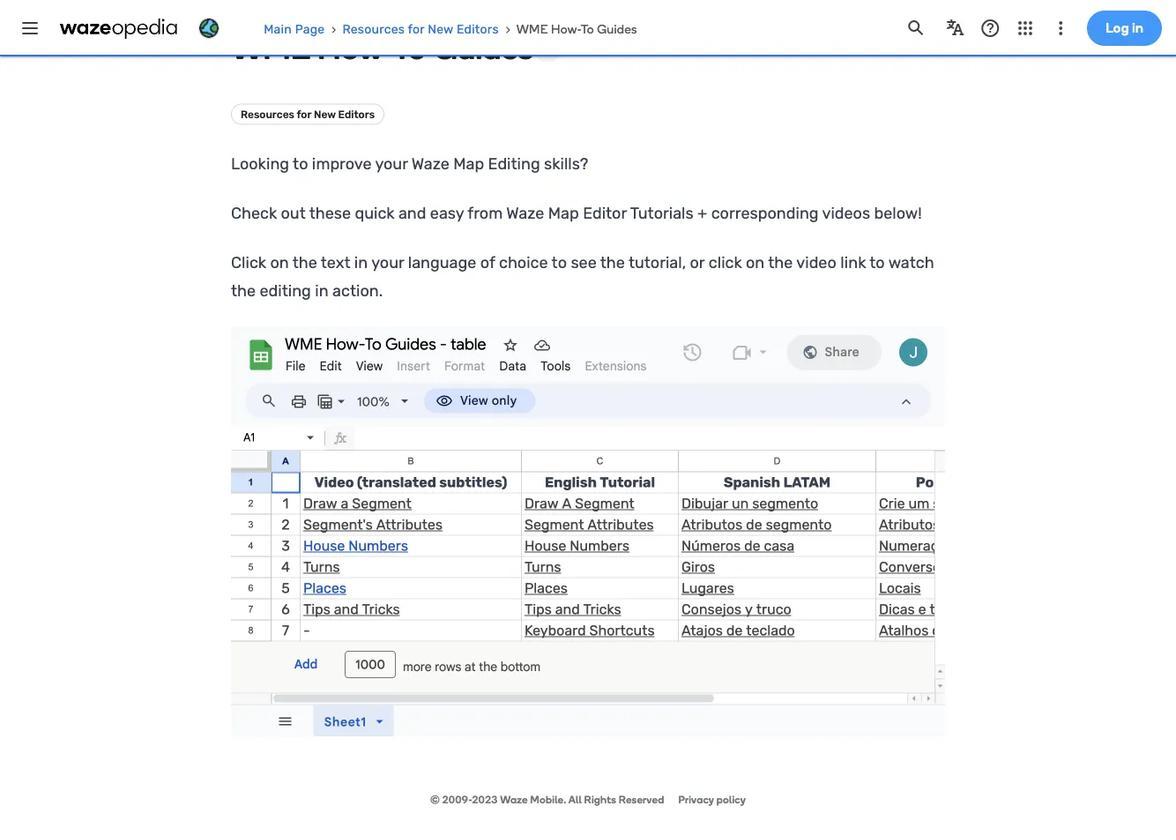 Task type: locate. For each thing, give the bounding box(es) containing it.
waze
[[412, 154, 450, 173], [507, 203, 545, 222], [500, 794, 528, 807]]

on
[[270, 253, 289, 272], [746, 253, 765, 272]]

1 horizontal spatial on
[[746, 253, 765, 272]]

1 horizontal spatial in
[[355, 253, 368, 272]]

on right click
[[746, 253, 765, 272]]

2023
[[473, 794, 498, 807]]

looking to improve your waze map editing skills?
[[231, 154, 589, 173]]

1 vertical spatial map
[[549, 203, 579, 222]]

privacy
[[679, 794, 715, 807]]

©
[[431, 794, 440, 807]]

on up editing
[[270, 253, 289, 272]]

tutorials
[[631, 203, 694, 222]]

improve
[[312, 154, 372, 173]]

looking
[[231, 154, 289, 173]]

your up action.
[[372, 253, 404, 272]]

videos
[[823, 203, 871, 222]]

0 vertical spatial map
[[454, 154, 485, 173]]

2 on from the left
[[746, 253, 765, 272]]

to right looking
[[293, 154, 308, 173]]

action.
[[333, 281, 383, 300]]

privacy policy
[[679, 794, 746, 807]]

your right improve
[[375, 154, 408, 173]]

map
[[454, 154, 485, 173], [549, 203, 579, 222]]

0 horizontal spatial in
[[315, 281, 329, 300]]

map left editor
[[549, 203, 579, 222]]

the left text
[[293, 253, 317, 272]]

to left see
[[552, 253, 567, 272]]

the
[[293, 253, 317, 272], [601, 253, 625, 272], [769, 253, 793, 272], [231, 281, 256, 300]]

2 vertical spatial waze
[[500, 794, 528, 807]]

2009-
[[443, 794, 473, 807]]

editing
[[260, 281, 311, 300]]

the right see
[[601, 253, 625, 272]]

0 horizontal spatial on
[[270, 253, 289, 272]]

all
[[569, 794, 582, 807]]

the left video
[[769, 253, 793, 272]]

waze right 2023
[[500, 794, 528, 807]]

language
[[408, 253, 477, 272]]

your
[[375, 154, 408, 173], [372, 253, 404, 272]]

in
[[355, 253, 368, 272], [315, 281, 329, 300]]

in down text
[[315, 281, 329, 300]]

in right text
[[355, 253, 368, 272]]

0 vertical spatial waze
[[412, 154, 450, 173]]

and
[[399, 203, 426, 222]]

map left editing
[[454, 154, 485, 173]]

reserved
[[619, 794, 665, 807]]

0 vertical spatial your
[[375, 154, 408, 173]]

from
[[468, 203, 503, 222]]

policy
[[717, 794, 746, 807]]

1 vertical spatial your
[[372, 253, 404, 272]]

of
[[481, 253, 495, 272]]

waze right from at the top
[[507, 203, 545, 222]]

easy
[[430, 203, 464, 222]]

to
[[293, 154, 308, 173], [552, 253, 567, 272], [870, 253, 885, 272]]

waze up easy
[[412, 154, 450, 173]]

your inside click on the text in your language of choice to see the tutorial, or click on the video link to watch the editing in action.
[[372, 253, 404, 272]]

2 horizontal spatial to
[[870, 253, 885, 272]]

privacy policy link
[[679, 794, 746, 807]]

to right link on the right top of page
[[870, 253, 885, 272]]

quick
[[355, 203, 395, 222]]

0 horizontal spatial to
[[293, 154, 308, 173]]

main content
[[178, 0, 999, 737]]



Task type: vqa. For each thing, say whether or not it's contained in the screenshot.
the rightmost Map
yes



Task type: describe. For each thing, give the bounding box(es) containing it.
out
[[281, 203, 306, 222]]

skills?
[[544, 154, 589, 173]]

click
[[709, 253, 742, 272]]

see
[[571, 253, 597, 272]]

1 vertical spatial waze
[[507, 203, 545, 222]]

1 horizontal spatial to
[[552, 253, 567, 272]]

or
[[690, 253, 705, 272]]

editor
[[583, 203, 627, 222]]

1 vertical spatial in
[[315, 281, 329, 300]]

corresponding
[[712, 203, 819, 222]]

0 horizontal spatial map
[[454, 154, 485, 173]]

mobile.
[[530, 794, 567, 807]]

tutorial,
[[629, 253, 686, 272]]

video
[[797, 253, 837, 272]]

check
[[231, 203, 277, 222]]

link
[[841, 253, 867, 272]]

click
[[231, 253, 266, 272]]

© 2009-2023 waze mobile. all rights reserved
[[431, 794, 665, 807]]

watch
[[889, 253, 935, 272]]

1 horizontal spatial map
[[549, 203, 579, 222]]

+
[[698, 203, 708, 222]]

1 on from the left
[[270, 253, 289, 272]]

check out these quick and easy from waze map editor tutorials + corresponding videos below!
[[231, 203, 922, 222]]

0 vertical spatial in
[[355, 253, 368, 272]]

click on the text in your language of choice to see the tutorial, or click on the video link to watch the editing in action.
[[231, 253, 935, 300]]

rights
[[585, 794, 617, 807]]

the down click
[[231, 281, 256, 300]]

below!
[[875, 203, 922, 222]]

editing
[[488, 154, 541, 173]]

text
[[321, 253, 351, 272]]

choice
[[499, 253, 548, 272]]

these
[[309, 203, 351, 222]]

main content containing looking to improve your waze map editing skills?
[[178, 0, 999, 737]]



